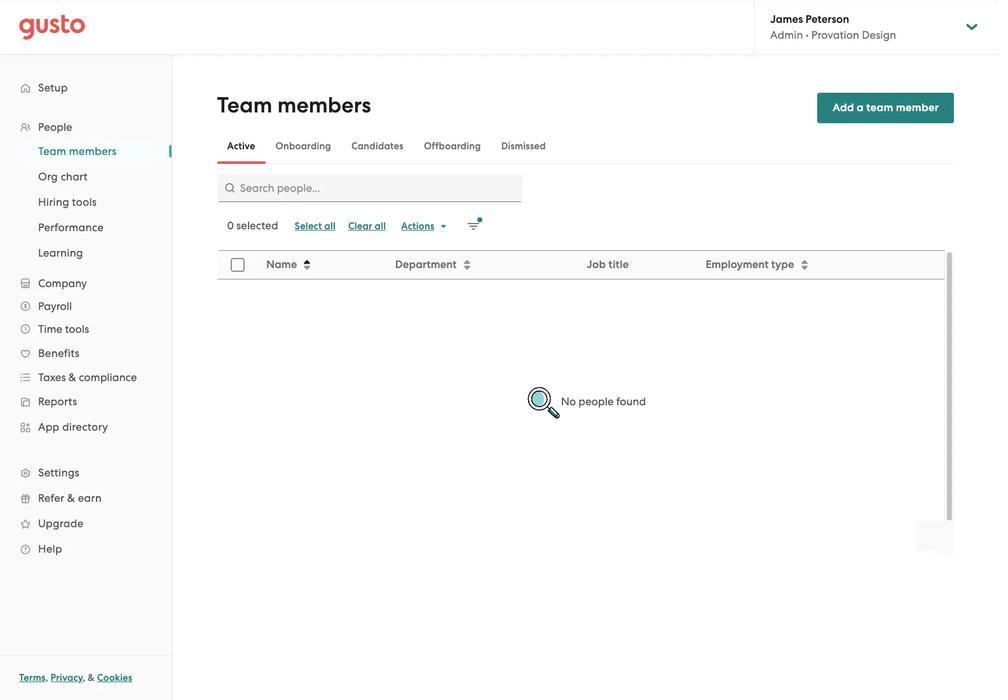 Task type: locate. For each thing, give the bounding box(es) containing it.
onboarding
[[276, 141, 331, 152]]

tools inside dropdown button
[[65, 323, 89, 336]]

1 all from the left
[[325, 221, 336, 232]]

2 list from the top
[[0, 139, 172, 266]]

0
[[227, 219, 234, 232]]

team members inside gusto navigation element
[[38, 145, 117, 158]]

candidates button
[[342, 131, 414, 162]]

members inside gusto navigation element
[[69, 145, 117, 158]]

select
[[295, 221, 322, 232]]

new notifications image
[[468, 218, 483, 233]]

team up active button
[[217, 92, 272, 118]]

1 list from the top
[[0, 116, 172, 562]]

team down people
[[38, 145, 66, 158]]

type
[[772, 258, 795, 272]]

job
[[587, 258, 606, 272]]

offboarding button
[[414, 131, 491, 162]]

org
[[38, 170, 58, 183]]

earn
[[78, 492, 102, 505]]

taxes & compliance
[[38, 371, 137, 384]]

hiring tools
[[38, 196, 97, 209]]

people
[[579, 396, 614, 408]]

tools down payroll dropdown button
[[65, 323, 89, 336]]

payroll button
[[13, 295, 159, 318]]

all inside "button"
[[375, 221, 386, 232]]

team
[[217, 92, 272, 118], [38, 145, 66, 158]]

a
[[858, 101, 864, 114]]

, left cookies button
[[83, 673, 85, 684]]

settings
[[38, 467, 79, 480]]

tools up performance "link"
[[72, 196, 97, 209]]

learning link
[[23, 242, 159, 265]]

0 selected status
[[227, 219, 278, 232]]

0 horizontal spatial all
[[325, 221, 336, 232]]

refer & earn link
[[13, 487, 159, 510]]

0 horizontal spatial members
[[69, 145, 117, 158]]

0 horizontal spatial team members
[[38, 145, 117, 158]]

taxes & compliance button
[[13, 366, 159, 389]]

& for earn
[[67, 492, 75, 505]]

0 horizontal spatial team
[[38, 145, 66, 158]]

active button
[[217, 131, 266, 162]]

team members link
[[23, 140, 159, 163]]

no
[[561, 396, 576, 408]]

team inside gusto navigation element
[[38, 145, 66, 158]]

add a team member button
[[818, 93, 955, 123]]

clear
[[349, 221, 373, 232]]

team members down people dropdown button
[[38, 145, 117, 158]]

tools for time tools
[[65, 323, 89, 336]]

all right "select"
[[325, 221, 336, 232]]

0 vertical spatial tools
[[72, 196, 97, 209]]

all right 'clear'
[[375, 221, 386, 232]]

members
[[278, 92, 371, 118], [69, 145, 117, 158]]

& inside dropdown button
[[69, 371, 76, 384]]

, left 'privacy' link
[[46, 673, 48, 684]]

&
[[69, 371, 76, 384], [67, 492, 75, 505], [88, 673, 95, 684]]

app directory link
[[13, 416, 159, 439]]

2 all from the left
[[375, 221, 386, 232]]

1 horizontal spatial members
[[278, 92, 371, 118]]

& right 'taxes'
[[69, 371, 76, 384]]

setup link
[[13, 76, 159, 99]]

list
[[0, 116, 172, 562], [0, 139, 172, 266]]

1 horizontal spatial all
[[375, 221, 386, 232]]

all inside button
[[325, 221, 336, 232]]

cookies
[[97, 673, 133, 684]]

benefits
[[38, 347, 80, 360]]

Search people... field
[[217, 174, 523, 202]]

hiring
[[38, 196, 69, 209]]

1 vertical spatial team
[[38, 145, 66, 158]]

members down people dropdown button
[[69, 145, 117, 158]]

reports
[[38, 396, 77, 408]]

tools for hiring tools
[[72, 196, 97, 209]]

department button
[[388, 252, 579, 279]]

settings link
[[13, 462, 159, 485]]

clear all button
[[342, 216, 393, 237]]

team members
[[217, 92, 371, 118], [38, 145, 117, 158]]

1 vertical spatial members
[[69, 145, 117, 158]]

title
[[609, 258, 629, 272]]

1 vertical spatial team members
[[38, 145, 117, 158]]

& left cookies button
[[88, 673, 95, 684]]

1 horizontal spatial team
[[217, 92, 272, 118]]

design
[[863, 29, 897, 41]]

candidates
[[352, 141, 404, 152]]

& left earn
[[67, 492, 75, 505]]

0 vertical spatial &
[[69, 371, 76, 384]]

0 vertical spatial team members
[[217, 92, 371, 118]]

1 vertical spatial &
[[67, 492, 75, 505]]

peterson
[[806, 13, 850, 26]]

1 horizontal spatial ,
[[83, 673, 85, 684]]

compliance
[[79, 371, 137, 384]]

upgrade
[[38, 518, 84, 531]]

tools
[[72, 196, 97, 209], [65, 323, 89, 336]]

1 , from the left
[[46, 673, 48, 684]]

hiring tools link
[[23, 191, 159, 214]]

chart
[[61, 170, 88, 183]]

benefits link
[[13, 342, 159, 365]]

people
[[38, 121, 72, 134]]

taxes
[[38, 371, 66, 384]]

performance link
[[23, 216, 159, 239]]

,
[[46, 673, 48, 684], [83, 673, 85, 684]]

setup
[[38, 81, 68, 94]]

upgrade link
[[13, 513, 159, 536]]

home image
[[19, 14, 85, 40]]

terms , privacy , & cookies
[[19, 673, 133, 684]]

0 horizontal spatial ,
[[46, 673, 48, 684]]

payroll
[[38, 300, 72, 313]]

members up onboarding
[[278, 92, 371, 118]]

employment
[[706, 258, 769, 272]]

james peterson admin • provation design
[[771, 13, 897, 41]]

team members up onboarding
[[217, 92, 371, 118]]

all for clear all
[[375, 221, 386, 232]]

actions button
[[395, 216, 455, 237]]

1 vertical spatial tools
[[65, 323, 89, 336]]



Task type: vqa. For each thing, say whether or not it's contained in the screenshot.
cookies "button"
yes



Task type: describe. For each thing, give the bounding box(es) containing it.
org chart
[[38, 170, 88, 183]]

app directory
[[38, 421, 108, 434]]

performance
[[38, 221, 104, 234]]

team members tab list
[[217, 128, 955, 164]]

0 vertical spatial team
[[217, 92, 272, 118]]

company button
[[13, 272, 159, 295]]

found
[[617, 396, 646, 408]]

directory
[[62, 421, 108, 434]]

all for select all
[[325, 221, 336, 232]]

add
[[833, 101, 855, 114]]

name button
[[259, 252, 386, 279]]

clear all
[[349, 221, 386, 232]]

james
[[771, 13, 804, 26]]

name
[[266, 258, 297, 272]]

team
[[867, 101, 894, 114]]

admin
[[771, 29, 804, 41]]

add a team member
[[833, 101, 940, 114]]

•
[[806, 29, 810, 41]]

department
[[395, 258, 457, 272]]

cookies button
[[97, 671, 133, 686]]

time tools button
[[13, 318, 159, 341]]

people button
[[13, 116, 159, 139]]

help
[[38, 543, 62, 556]]

actions
[[402, 221, 435, 232]]

select all
[[295, 221, 336, 232]]

offboarding
[[424, 141, 481, 152]]

refer
[[38, 492, 64, 505]]

terms
[[19, 673, 46, 684]]

provation
[[812, 29, 860, 41]]

0 selected
[[227, 219, 278, 232]]

privacy link
[[51, 673, 83, 684]]

2 , from the left
[[83, 673, 85, 684]]

refer & earn
[[38, 492, 102, 505]]

0 vertical spatial members
[[278, 92, 371, 118]]

employment type button
[[698, 252, 945, 279]]

member
[[897, 101, 940, 114]]

gusto navigation element
[[0, 55, 172, 583]]

employment type
[[706, 258, 795, 272]]

help link
[[13, 538, 159, 561]]

1 horizontal spatial team members
[[217, 92, 371, 118]]

dismissed
[[502, 141, 546, 152]]

& for compliance
[[69, 371, 76, 384]]

active
[[227, 141, 255, 152]]

org chart link
[[23, 165, 159, 188]]

time
[[38, 323, 62, 336]]

onboarding button
[[266, 131, 342, 162]]

list containing team members
[[0, 139, 172, 266]]

privacy
[[51, 673, 83, 684]]

app
[[38, 421, 59, 434]]

list containing people
[[0, 116, 172, 562]]

selected
[[237, 219, 278, 232]]

dismissed button
[[491, 131, 556, 162]]

Select all rows on this page checkbox
[[224, 251, 252, 279]]

select all button
[[289, 216, 342, 237]]

reports link
[[13, 391, 159, 413]]

company
[[38, 277, 87, 290]]

terms link
[[19, 673, 46, 684]]

time tools
[[38, 323, 89, 336]]

no people found
[[561, 396, 646, 408]]

learning
[[38, 247, 83, 260]]

2 vertical spatial &
[[88, 673, 95, 684]]

job title
[[587, 258, 629, 272]]



